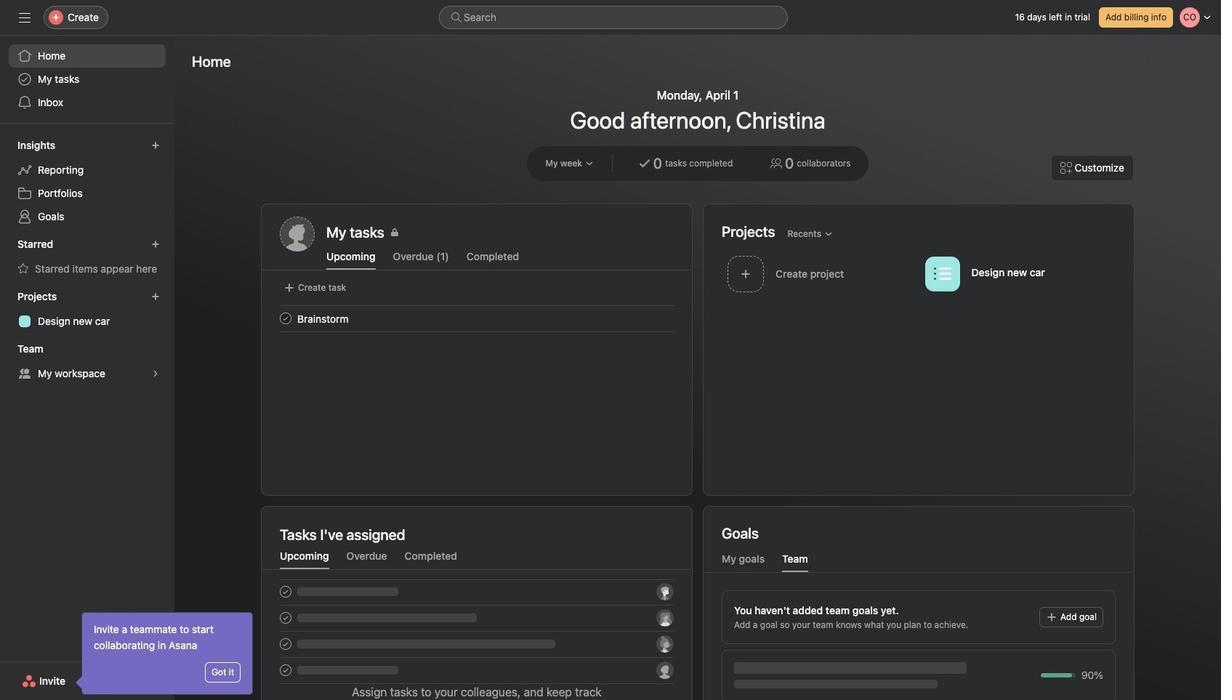 Task type: vqa. For each thing, say whether or not it's contained in the screenshot.
with email
no



Task type: locate. For each thing, give the bounding box(es) containing it.
new project or portfolio image
[[151, 292, 160, 301]]

see details, my workspace image
[[151, 369, 160, 378]]

tooltip
[[78, 613, 252, 694]]

teams element
[[0, 336, 175, 388]]

list box
[[439, 6, 788, 29]]

1 vertical spatial list item
[[263, 305, 692, 332]]

0 vertical spatial list item
[[722, 252, 920, 296]]

add profile photo image
[[280, 217, 315, 252]]

Mark complete checkbox
[[277, 310, 295, 327]]

1 horizontal spatial list item
[[722, 252, 920, 296]]

hide sidebar image
[[19, 12, 31, 23]]

mark complete image
[[277, 310, 295, 327]]

list item
[[722, 252, 920, 296], [263, 305, 692, 332]]

list image
[[934, 265, 952, 283]]



Task type: describe. For each thing, give the bounding box(es) containing it.
new insights image
[[151, 141, 160, 150]]

projects element
[[0, 284, 175, 336]]

add items to starred image
[[151, 240, 160, 249]]

0 horizontal spatial list item
[[263, 305, 692, 332]]

starred element
[[0, 231, 175, 284]]

insights element
[[0, 132, 175, 231]]

global element
[[0, 36, 175, 123]]



